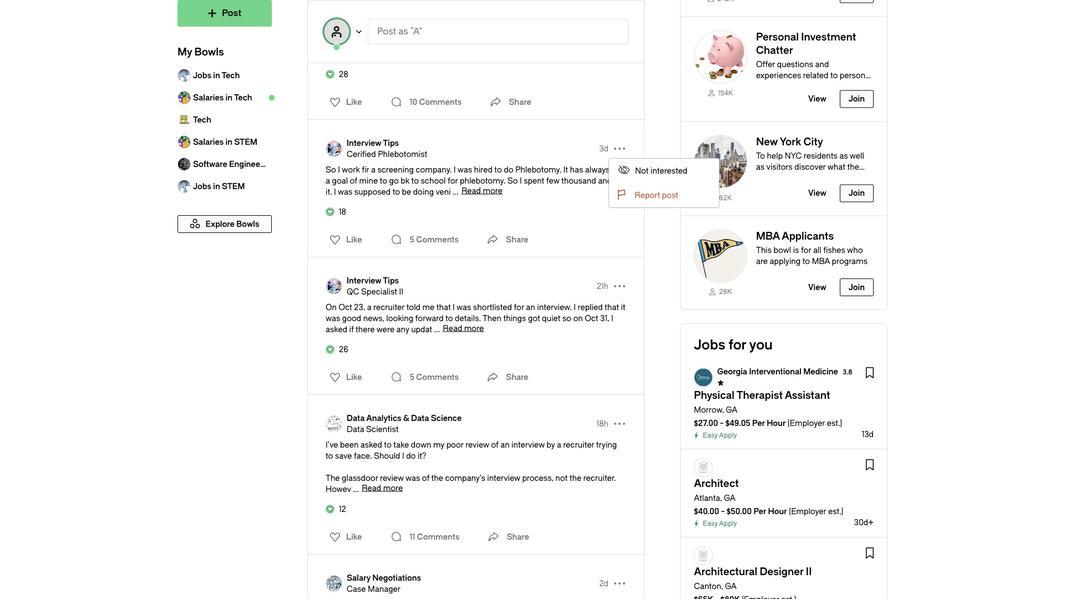 Task type: describe. For each thing, give the bounding box(es) containing it.
not interested
[[635, 166, 687, 175]]

physical therapist assistant morrow, ga $27.00 - $49.05 per hour (employer est.)
[[694, 390, 842, 428]]

as up the what
[[839, 151, 848, 161]]

easy apply for therapist
[[703, 432, 737, 439]]

bowls
[[194, 46, 224, 58]]

like for 18
[[346, 235, 362, 244]]

discover
[[795, 163, 826, 172]]

30d+
[[854, 518, 874, 527]]

offer!
[[756, 185, 776, 194]]

per inside physical therapist assistant morrow, ga $27.00 - $49.05 per hour (employer est.)
[[752, 419, 765, 428]]

georgia interventional medicine logo image
[[694, 369, 712, 386]]

to down i've
[[326, 451, 333, 460]]

the inside the new york city to help nyc residents as well as visitors discover what the world's most popular city has to offer!
[[847, 163, 859, 172]]

image for post author image for senior consultant
[[326, 3, 342, 19]]

post
[[662, 191, 678, 200]]

0 vertical spatial and
[[815, 60, 829, 69]]

things
[[503, 314, 526, 323]]

ga for architectural
[[725, 582, 737, 591]]

read for school
[[461, 186, 481, 195]]

bowl
[[774, 246, 791, 255]]

0 vertical spatial interview
[[511, 440, 545, 449]]

- inside physical therapist assistant morrow, ga $27.00 - $49.05 per hour (employer est.)
[[720, 419, 724, 428]]

28
[[339, 70, 348, 79]]

read more button for school
[[461, 186, 503, 195]]

0 vertical spatial share button
[[487, 91, 531, 113]]

at
[[471, 39, 478, 48]]

city
[[835, 174, 848, 183]]

my bowls
[[178, 46, 224, 58]]

1 vertical spatial interview
[[487, 473, 520, 483]]

not interested menu item
[[609, 159, 719, 183]]

tech inside jobs in tech link
[[222, 71, 240, 80]]

who
[[847, 246, 863, 255]]

of inside "so i work fir a screening company. i was hired to do phlebotomy.  it has always bn a goal of mine to go bk to school for phlebotomy. so i spent few thousand and did it. i was supposed to be doing veni ..."
[[350, 176, 357, 185]]

salary
[[347, 573, 371, 582]]

5 for updat
[[410, 372, 414, 382]]

an inside on oct 23, a recruiter told me that i was shortlisted for an interview. i replied that it was good news, looking forward to details. then things got quiet so on oct 31, i asked if there were any updat ...
[[526, 303, 535, 312]]

28k link
[[694, 287, 747, 296]]

my
[[433, 440, 444, 449]]

a right fir
[[371, 165, 376, 174]]

explain
[[326, 27, 353, 37]]

jobs for jobs in tech
[[193, 71, 211, 80]]

3.8
[[843, 368, 852, 376]]

2 that from the left
[[605, 303, 619, 312]]

to inside the new york city to help nyc residents as well as visitors discover what the world's most popular city has to offer!
[[865, 174, 872, 183]]

case
[[347, 584, 366, 594]]

it
[[563, 165, 568, 174]]

0 vertical spatial mba
[[756, 230, 780, 242]]

to right hired
[[494, 165, 502, 174]]

in for salaries in stem
[[226, 137, 232, 146]]

exec
[[554, 27, 572, 37]]

1 50% from the left
[[363, 39, 378, 48]]

asked inside the i've been asked to take down my poor review of an interview by a recruiter trying to save face.  should i do it? the glassdoor review was of the company's interview process,  not the recruiter. howev ...
[[360, 440, 382, 449]]

comp:
[[574, 27, 597, 37]]

1 that from the left
[[436, 303, 451, 312]]

- inside architect atlanta, ga $40.00 - $50.00 per hour (employer est.)
[[721, 507, 725, 516]]

i right the 31,
[[611, 314, 613, 323]]

please.
[[417, 27, 443, 37]]

comments for science
[[417, 532, 460, 541]]

share for do
[[506, 235, 528, 244]]

more for things
[[464, 324, 484, 333]]

like button for 18
[[323, 231, 365, 249]]

mine
[[359, 176, 378, 185]]

did
[[614, 176, 625, 185]]

software
[[193, 159, 227, 169]]

was down goal
[[338, 187, 352, 196]]

consult
[[451, 50, 478, 59]]

1 sales from the left
[[373, 27, 392, 37]]

salaries for salaries in tech
[[193, 93, 224, 102]]

post as "a"
[[377, 26, 423, 37]]

easy for therapist
[[703, 432, 718, 439]]

interview for cerified
[[347, 138, 381, 148]]

ga for physical
[[726, 405, 738, 414]]

me
[[422, 303, 434, 312]]

residents
[[804, 151, 837, 161]]

salaries in stem link
[[178, 131, 272, 153]]

to inside mba applicants this bowl is for all fishes who are applying to mba programs
[[803, 257, 810, 266]]

share menu
[[609, 158, 719, 208]]

and inside "so i work fir a screening company. i was hired to do phlebotomy.  it has always bn a goal of mine to go bk to school for phlebotomy. so i spent few thousand and did it. i was supposed to be doing veni ..."
[[598, 176, 612, 185]]

to inside personal investment chatter offer questions and experiences related to personal finance and investments
[[830, 71, 838, 80]]

questions
[[777, 60, 813, 69]]

toogle identity image
[[323, 18, 350, 45]]

18
[[339, 207, 346, 216]]

read for then
[[443, 324, 462, 333]]

georgia interventional medicine
[[717, 367, 838, 376]]

as inside explain tech sales comp please. mid-level tech sales account exec comp: $230k ote, with 50% base, 50% variable. even at 70% attainment, this role will pay $200k. wtf are we doing as management consult ...
[[389, 50, 397, 59]]

veni
[[436, 187, 451, 196]]

i've
[[326, 440, 338, 449]]

face.
[[354, 451, 372, 460]]

poor
[[446, 440, 464, 449]]

0 horizontal spatial the
[[431, 473, 443, 483]]

18h
[[597, 419, 609, 428]]

11
[[410, 532, 415, 541]]

to left go
[[380, 176, 387, 185]]

was down 'on'
[[326, 314, 340, 323]]

related
[[803, 71, 828, 80]]

account
[[522, 27, 552, 37]]

not
[[635, 166, 649, 175]]

post
[[377, 26, 396, 37]]

$50.00
[[727, 507, 752, 516]]

for inside on oct 23, a recruiter told me that i was shortlisted for an interview. i replied that it was good news, looking forward to details. then things got quiet so on oct 31, i asked if there were any updat ...
[[514, 303, 524, 312]]

new york city to help nyc residents as well as visitors discover what the world's most popular city has to offer!
[[756, 136, 872, 194]]

★
[[717, 379, 724, 387]]

read more for then
[[443, 324, 484, 333]]

senior
[[347, 12, 371, 21]]

read more button for then
[[443, 324, 484, 333]]

doing inside "so i work fir a screening company. i was hired to do phlebotomy.  it has always bn a goal of mine to go bk to school for phlebotomy. so i spent few thousand and did it. i was supposed to be doing veni ..."
[[413, 187, 434, 196]]

read more for review
[[362, 483, 403, 493]]

like for 12
[[346, 532, 362, 541]]

1 horizontal spatial review
[[466, 440, 489, 449]]

an inside the i've been asked to take down my poor review of an interview by a recruiter trying to save face.  should i do it? the glassdoor review was of the company's interview process,  not the recruiter. howev ...
[[500, 440, 510, 449]]

a inside the i've been asked to take down my poor review of an interview by a recruiter trying to save face.  should i do it? the glassdoor review was of the company's interview process,  not the recruiter. howev ...
[[557, 440, 561, 449]]

image for post author image for qc specialist ii
[[326, 278, 342, 295]]

my
[[178, 46, 192, 58]]

always
[[585, 165, 610, 174]]

$200k.
[[599, 39, 624, 48]]

1 horizontal spatial mba
[[812, 257, 830, 266]]

screening
[[377, 165, 414, 174]]

senior consultant button
[[347, 11, 459, 22]]

154k
[[718, 89, 733, 97]]

ii inside interview tips qc specialist ii
[[399, 287, 403, 296]]

company.
[[416, 165, 452, 174]]

$27.00
[[694, 419, 718, 428]]

i left spent
[[520, 176, 522, 185]]

applying
[[770, 257, 801, 266]]

i right "it." at the left top
[[334, 187, 336, 196]]

shortlisted
[[473, 303, 512, 312]]

more for was
[[383, 483, 403, 493]]

morrow,
[[694, 405, 724, 414]]

like button for 28
[[323, 93, 365, 111]]

for inside mba applicants this bowl is for all fishes who are applying to mba programs
[[801, 246, 811, 255]]

city
[[804, 136, 823, 148]]

to right bk
[[411, 176, 419, 185]]

salaries for salaries in stem
[[193, 137, 224, 146]]

1 vertical spatial oct
[[585, 314, 598, 323]]

5 comments for be
[[410, 235, 459, 244]]

12
[[339, 505, 346, 514]]

"a"
[[410, 26, 423, 37]]

by
[[547, 440, 555, 449]]

share button for do
[[484, 229, 528, 251]]

replied
[[578, 303, 603, 312]]

if
[[349, 325, 354, 334]]

jobs in tech
[[193, 71, 240, 80]]

tech inside salaries in tech link
[[234, 93, 252, 102]]

trying
[[596, 440, 617, 449]]

like for 26
[[346, 372, 362, 382]]

image for bowl image for mba applicants
[[694, 229, 747, 282]]

... inside on oct 23, a recruiter told me that i was shortlisted for an interview. i replied that it was good news, looking forward to details. then things got quiet so on oct 31, i asked if there were any updat ...
[[434, 325, 440, 334]]

been
[[340, 440, 359, 449]]

process,
[[522, 473, 553, 483]]

i up on
[[574, 303, 576, 312]]

est.) inside physical therapist assistant morrow, ga $27.00 - $49.05 per hour (employer est.)
[[827, 419, 842, 428]]

on oct 23, a recruiter told me that i was shortlisted for an interview. i replied that it was good news, looking forward to details. then things got quiet so on oct 31, i asked if there were any updat ...
[[326, 303, 625, 334]]

cerified
[[347, 149, 376, 159]]

jobs in stem
[[193, 182, 245, 191]]

62k
[[719, 194, 732, 202]]

do inside the i've been asked to take down my poor review of an interview by a recruiter trying to save face.  should i do it? the glassdoor review was of the company's interview process,  not the recruiter. howev ...
[[406, 451, 416, 460]]

thousand
[[561, 176, 596, 185]]

tips for phlebotomist
[[383, 138, 399, 148]]

i up goal
[[338, 165, 340, 174]]

salary negotiations link
[[347, 572, 421, 584]]

to left be
[[393, 187, 400, 196]]

atlanta,
[[694, 493, 722, 503]]

... inside "so i work fir a screening company. i was hired to do phlebotomy.  it has always bn a goal of mine to go bk to school for phlebotomy. so i spent few thousand and did it. i was supposed to be doing veni ..."
[[453, 187, 459, 196]]

doing inside explain tech sales comp please. mid-level tech sales account exec comp: $230k ote, with 50% base, 50% variable. even at 70% attainment, this role will pay $200k. wtf are we doing as management consult ...
[[366, 50, 387, 59]]

recruiter.
[[583, 473, 616, 483]]

assistant
[[785, 390, 830, 401]]

base,
[[380, 39, 399, 48]]

ga inside architect atlanta, ga $40.00 - $50.00 per hour (employer est.)
[[724, 493, 736, 503]]

was left hired
[[457, 165, 472, 174]]

science
[[431, 414, 462, 423]]

1 vertical spatial so
[[507, 176, 518, 185]]

in for jobs in stem
[[213, 182, 220, 191]]

comments down veni
[[416, 235, 459, 244]]

like button for 26
[[323, 368, 365, 386]]

was up details.
[[457, 303, 471, 312]]

0 horizontal spatial so
[[326, 165, 336, 174]]

21h
[[597, 282, 609, 291]]



Task type: locate. For each thing, give the bounding box(es) containing it.
2 sales from the left
[[501, 27, 520, 37]]

oct
[[339, 303, 352, 312], [585, 314, 598, 323]]

salaries in stem
[[193, 137, 257, 146]]

interview tips link for phlebotomist
[[347, 138, 427, 149]]

forward
[[415, 314, 444, 323]]

like button down 28
[[323, 93, 365, 111]]

1 easy apply from the top
[[703, 432, 737, 439]]

like button down 12
[[323, 528, 365, 546]]

image for post author image for cerified phlebotomist
[[326, 140, 342, 157]]

stem for salaries in stem
[[234, 137, 257, 146]]

to up should
[[384, 440, 392, 449]]

in inside jobs in stem link
[[213, 182, 220, 191]]

for up things
[[514, 303, 524, 312]]

do
[[504, 165, 513, 174], [406, 451, 416, 460]]

stem for jobs in stem
[[222, 182, 245, 191]]

share inside popup button
[[507, 532, 529, 541]]

investments
[[801, 82, 846, 91]]

sales up attainment,
[[501, 27, 520, 37]]

est.) inside architect atlanta, ga $40.00 - $50.00 per hour (employer est.)
[[828, 507, 843, 516]]

medicine
[[803, 367, 838, 376]]

0 vertical spatial (employer
[[788, 419, 825, 428]]

image for post author image for data scientist
[[326, 415, 342, 432]]

was inside the i've been asked to take down my poor review of an interview by a recruiter trying to save face.  should i do it? the glassdoor review was of the company's interview process,  not the recruiter. howev ...
[[405, 473, 420, 483]]

easy apply for atlanta,
[[703, 520, 737, 528]]

exit
[[390, 1, 405, 10]]

read more down glassdoor on the bottom of the page
[[362, 483, 403, 493]]

are down this
[[756, 257, 768, 266]]

0 horizontal spatial that
[[436, 303, 451, 312]]

for inside "so i work fir a screening company. i was hired to do phlebotomy.  it has always bn a goal of mine to go bk to school for phlebotomy. so i spent few thousand and did it. i was supposed to be doing veni ..."
[[448, 176, 458, 185]]

i down take
[[402, 451, 404, 460]]

per right $49.05
[[752, 419, 765, 428]]

0 vertical spatial asked
[[326, 325, 347, 334]]

in inside salaries in tech link
[[226, 93, 232, 102]]

image for post author image up work
[[326, 140, 342, 157]]

- left '$50.00'
[[721, 507, 725, 516]]

50% down tech
[[363, 39, 378, 48]]

asked up face. on the left of page
[[360, 440, 382, 449]]

2 easy from the top
[[703, 520, 718, 528]]

3d link
[[599, 143, 609, 154]]

1 vertical spatial of
[[491, 440, 499, 449]]

ii right designer
[[806, 566, 812, 578]]

1 vertical spatial 5 comments button
[[388, 366, 462, 388]]

salaries down jobs in tech
[[193, 93, 224, 102]]

ii right specialist
[[399, 287, 403, 296]]

report post
[[635, 191, 678, 200]]

0 horizontal spatial and
[[598, 176, 612, 185]]

1 apply from the top
[[719, 432, 737, 439]]

3 like from the top
[[346, 372, 362, 382]]

down
[[411, 440, 431, 449]]

to right the city
[[865, 174, 872, 183]]

image for bowl image up '154k' link
[[694, 30, 747, 83]]

0 vertical spatial interview
[[347, 138, 381, 148]]

2 vertical spatial more
[[383, 483, 403, 493]]

2 vertical spatial share button
[[484, 366, 528, 388]]

2 tips from the top
[[383, 276, 399, 285]]

1 horizontal spatial ii
[[806, 566, 812, 578]]

an up the got
[[526, 303, 535, 312]]

2d link
[[599, 578, 609, 589]]

3 like button from the top
[[323, 368, 365, 386]]

read down phlebotomy.
[[461, 186, 481, 195]]

tech
[[355, 27, 371, 37]]

0 vertical spatial apply
[[719, 432, 737, 439]]

goal
[[332, 176, 348, 185]]

mid-
[[445, 27, 463, 37]]

comments for ii
[[416, 372, 459, 382]]

4 like button from the top
[[323, 528, 365, 546]]

a up "it." at the left top
[[326, 176, 330, 185]]

5 comments for ...
[[410, 372, 459, 382]]

1 horizontal spatial oct
[[585, 314, 598, 323]]

has right the city
[[850, 174, 863, 183]]

1 vertical spatial hour
[[768, 507, 787, 516]]

like button down the 18
[[323, 231, 365, 249]]

2 5 comments from the top
[[410, 372, 459, 382]]

and down the always
[[598, 176, 612, 185]]

- right $27.00
[[720, 419, 724, 428]]

to up investments
[[830, 71, 838, 80]]

interview inside interview tips cerified phlebotomist
[[347, 138, 381, 148]]

jobs for jobs for you
[[694, 337, 725, 353]]

nyc
[[785, 151, 802, 161]]

tips inside interview tips qc specialist ii
[[383, 276, 399, 285]]

1 horizontal spatial that
[[605, 303, 619, 312]]

0 horizontal spatial 50%
[[363, 39, 378, 48]]

1 vertical spatial est.)
[[828, 507, 843, 516]]

0 vertical spatial per
[[752, 419, 765, 428]]

howev
[[326, 485, 351, 494]]

hour down physical therapist assistant link
[[767, 419, 786, 428]]

70%
[[480, 39, 494, 48]]

4 like from the top
[[346, 532, 362, 541]]

so up goal
[[326, 165, 336, 174]]

ga up $49.05
[[726, 405, 738, 414]]

0 vertical spatial 5 comments button
[[388, 229, 462, 251]]

0 vertical spatial est.)
[[827, 419, 842, 428]]

recruiter inside on oct 23, a recruiter told me that i was shortlisted for an interview. i replied that it was good news, looking forward to details. then things got quiet so on oct 31, i asked if there were any updat ...
[[373, 303, 405, 312]]

2 interview from the top
[[347, 276, 381, 285]]

personal
[[756, 31, 799, 43]]

canton,
[[694, 582, 723, 591]]

the right not
[[570, 473, 581, 483]]

1 vertical spatial tips
[[383, 276, 399, 285]]

on
[[326, 303, 337, 312]]

1 vertical spatial do
[[406, 451, 416, 460]]

interview
[[347, 138, 381, 148], [347, 276, 381, 285]]

and down experiences
[[785, 82, 799, 91]]

1 5 comments button from the top
[[388, 229, 462, 251]]

0 vertical spatial -
[[720, 419, 724, 428]]

$40.00
[[694, 507, 719, 516]]

2 50% from the left
[[401, 39, 416, 48]]

50% down comp
[[401, 39, 416, 48]]

data
[[347, 414, 365, 423], [411, 414, 429, 423], [347, 425, 364, 434]]

any
[[396, 325, 409, 334]]

1 vertical spatial easy apply
[[703, 520, 737, 528]]

1 vertical spatial an
[[500, 440, 510, 449]]

stem inside salaries in stem link
[[234, 137, 257, 146]]

1 vertical spatial per
[[754, 507, 766, 516]]

level
[[463, 27, 480, 37]]

0 horizontal spatial do
[[406, 451, 416, 460]]

comments for consultant
[[419, 97, 462, 107]]

5 comments button up &
[[388, 366, 462, 388]]

0 horizontal spatial review
[[380, 473, 404, 483]]

to right applying
[[803, 257, 810, 266]]

interview tips link for specialist
[[347, 275, 403, 286]]

0 horizontal spatial mba
[[756, 230, 780, 242]]

it
[[621, 303, 625, 312]]

i right company.
[[454, 165, 456, 174]]

for left the 'you'
[[728, 337, 746, 353]]

0 vertical spatial do
[[504, 165, 513, 174]]

recruiter
[[373, 303, 405, 312], [563, 440, 594, 449]]

will
[[571, 39, 583, 48]]

tech down salaries in tech
[[193, 115, 211, 124]]

2 vertical spatial read
[[362, 483, 381, 493]]

1 horizontal spatial asked
[[360, 440, 382, 449]]

as inside post as "a" button
[[398, 26, 408, 37]]

1 horizontal spatial 50%
[[401, 39, 416, 48]]

interview left by
[[511, 440, 545, 449]]

as down to
[[756, 163, 765, 172]]

0 horizontal spatial are
[[340, 50, 352, 59]]

tips for specialist
[[383, 276, 399, 285]]

5 comments down veni
[[410, 235, 459, 244]]

are left we
[[340, 50, 352, 59]]

1 horizontal spatial so
[[507, 176, 518, 185]]

read more
[[461, 186, 503, 195], [443, 324, 484, 333], [362, 483, 403, 493]]

like down "26"
[[346, 372, 362, 382]]

2 vertical spatial of
[[422, 473, 429, 483]]

1 vertical spatial easy
[[703, 520, 718, 528]]

1 like button from the top
[[323, 93, 365, 111]]

2 vertical spatial read more
[[362, 483, 403, 493]]

1 horizontal spatial has
[[850, 174, 863, 183]]

tech
[[481, 27, 499, 37], [222, 71, 240, 80], [234, 93, 252, 102], [193, 115, 211, 124]]

1 vertical spatial stem
[[222, 182, 245, 191]]

0 horizontal spatial an
[[500, 440, 510, 449]]

read more button down phlebotomy.
[[461, 186, 503, 195]]

5 image for post author image from the top
[[326, 575, 342, 592]]

0 vertical spatial of
[[350, 176, 357, 185]]

sales up base,
[[373, 27, 392, 37]]

... down glassdoor on the bottom of the page
[[353, 485, 359, 494]]

share for for
[[506, 372, 528, 382]]

interview tips link up specialist
[[347, 275, 403, 286]]

tips inside interview tips cerified phlebotomist
[[383, 138, 399, 148]]

comments right '11' in the bottom left of the page
[[417, 532, 460, 541]]

1 5 from the top
[[410, 235, 414, 244]]

(employer inside physical therapist assistant morrow, ga $27.00 - $49.05 per hour (employer est.)
[[788, 419, 825, 428]]

are inside explain tech sales comp please. mid-level tech sales account exec comp: $230k ote, with 50% base, 50% variable. even at 70% attainment, this role will pay $200k. wtf are we doing as management consult ...
[[340, 50, 352, 59]]

1 vertical spatial share button
[[484, 229, 528, 251]]

1 horizontal spatial the
[[570, 473, 581, 483]]

2 vertical spatial ga
[[725, 582, 737, 591]]

jobs down my bowls
[[193, 71, 211, 80]]

1 horizontal spatial and
[[785, 82, 799, 91]]

ga
[[726, 405, 738, 414], [724, 493, 736, 503], [725, 582, 737, 591]]

i inside the i've been asked to take down my poor review of an interview by a recruiter trying to save face.  should i do it? the glassdoor review was of the company's interview process,  not the recruiter. howev ...
[[402, 451, 404, 460]]

recruiter inside the i've been asked to take down my poor review of an interview by a recruiter trying to save face.  should i do it? the glassdoor review was of the company's interview process,  not the recruiter. howev ...
[[563, 440, 594, 449]]

1 horizontal spatial an
[[526, 303, 535, 312]]

1 5 comments from the top
[[410, 235, 459, 244]]

in inside jobs in tech link
[[213, 71, 220, 80]]

1 easy from the top
[[703, 432, 718, 439]]

visitors
[[766, 163, 793, 172]]

that left it
[[605, 303, 619, 312]]

a right by
[[557, 440, 561, 449]]

image for bowl image up 62k link
[[694, 135, 747, 188]]

was down it?
[[405, 473, 420, 483]]

1 vertical spatial image for bowl image
[[694, 135, 747, 188]]

ga inside physical therapist assistant morrow, ga $27.00 - $49.05 per hour (employer est.)
[[726, 405, 738, 414]]

that right 'me'
[[436, 303, 451, 312]]

0 vertical spatial recruiter
[[373, 303, 405, 312]]

recruiter left 'trying'
[[563, 440, 594, 449]]

interview left process,
[[487, 473, 520, 483]]

interview tips link up phlebotomist
[[347, 138, 427, 149]]

in inside salaries in stem link
[[226, 137, 232, 146]]

there
[[356, 325, 375, 334]]

ga inside architectural designer ii canton, ga
[[725, 582, 737, 591]]

like button for 12
[[323, 528, 365, 546]]

interview for qc
[[347, 276, 381, 285]]

apply for atlanta,
[[719, 520, 737, 528]]

salaries
[[193, 93, 224, 102], [193, 137, 224, 146]]

0 vertical spatial oct
[[339, 303, 352, 312]]

in down tech "link"
[[226, 137, 232, 146]]

read more button down glassdoor on the bottom of the page
[[362, 483, 403, 493]]

easy apply down $40.00
[[703, 520, 737, 528]]

asked inside on oct 23, a recruiter told me that i was shortlisted for an interview. i replied that it was good news, looking forward to details. then things got quiet so on oct 31, i asked if there were any updat ...
[[326, 325, 347, 334]]

read more button for review
[[362, 483, 403, 493]]

ga down architectural
[[725, 582, 737, 591]]

2 apply from the top
[[719, 520, 737, 528]]

programs
[[832, 257, 868, 266]]

jobs for jobs in stem
[[193, 182, 211, 191]]

1 vertical spatial jobs
[[193, 182, 211, 191]]

report post menu item
[[609, 183, 719, 207]]

image for post author image left the qc
[[326, 278, 342, 295]]

in for salaries in tech
[[226, 93, 232, 102]]

2 5 from the top
[[410, 372, 414, 382]]

phlebotomist
[[378, 149, 427, 159]]

image for bowl image
[[694, 30, 747, 83], [694, 135, 747, 188], [694, 229, 747, 282]]

3 image for post author image from the top
[[326, 278, 342, 295]]

hour inside physical therapist assistant morrow, ga $27.00 - $49.05 per hour (employer est.)
[[767, 419, 786, 428]]

new
[[756, 136, 778, 148]]

consulting exit opportunities link
[[347, 0, 459, 11]]

1 vertical spatial (employer
[[789, 507, 826, 516]]

1 vertical spatial and
[[785, 82, 799, 91]]

has inside "so i work fir a screening company. i was hired to do phlebotomy.  it has always bn a goal of mine to go bk to school for phlebotomy. so i spent few thousand and did it. i was supposed to be doing veni ..."
[[570, 165, 583, 174]]

like button down "26"
[[323, 368, 365, 386]]

interview tips cerified phlebotomist
[[347, 138, 427, 159]]

a
[[371, 165, 376, 174], [326, 176, 330, 185], [367, 303, 371, 312], [557, 440, 561, 449]]

do inside "so i work fir a screening company. i was hired to do phlebotomy.  it has always bn a goal of mine to go bk to school for phlebotomy. so i spent few thousand and did it. i was supposed to be doing veni ..."
[[504, 165, 513, 174]]

0 vertical spatial are
[[340, 50, 352, 59]]

ga up '$50.00'
[[724, 493, 736, 503]]

for right "is"
[[801, 246, 811, 255]]

architect
[[694, 478, 739, 490]]

fishes
[[823, 246, 845, 255]]

(employer inside architect atlanta, ga $40.00 - $50.00 per hour (employer est.)
[[789, 507, 826, 516]]

0 vertical spatial read more
[[461, 186, 503, 195]]

a inside on oct 23, a recruiter told me that i was shortlisted for an interview. i replied that it was good news, looking forward to details. then things got quiet so on oct 31, i asked if there were any updat ...
[[367, 303, 371, 312]]

0 horizontal spatial asked
[[326, 325, 347, 334]]

3 image for bowl image from the top
[[694, 229, 747, 282]]

doing down school
[[413, 187, 434, 196]]

0 vertical spatial ii
[[399, 287, 403, 296]]

0 vertical spatial hour
[[767, 419, 786, 428]]

interested
[[651, 166, 687, 175]]

physical therapist assistant link
[[694, 390, 830, 401]]

salaries in tech link
[[178, 87, 272, 109]]

like for 28
[[346, 97, 362, 107]]

qc
[[347, 287, 359, 296]]

like up 'salary'
[[346, 532, 362, 541]]

0 vertical spatial read more button
[[461, 186, 503, 195]]

1 horizontal spatial sales
[[501, 27, 520, 37]]

so i work fir a screening company. i was hired to do phlebotomy.  it has always bn a goal of mine to go bk to school for phlebotomy. so i spent few thousand and did it. i was supposed to be doing veni ...
[[326, 165, 625, 196]]

image for post author image for case manager
[[326, 575, 342, 592]]

comp
[[394, 27, 415, 37]]

management
[[399, 50, 449, 59]]

for up veni
[[448, 176, 458, 185]]

0 vertical spatial stem
[[234, 137, 257, 146]]

1 tips from the top
[[383, 138, 399, 148]]

image for bowl image up 28k link
[[694, 229, 747, 282]]

tech up 70%
[[481, 27, 499, 37]]

1 horizontal spatial recruiter
[[563, 440, 594, 449]]

5 comments button for ...
[[388, 366, 462, 388]]

per right '$50.00'
[[754, 507, 766, 516]]

1 interview tips link from the top
[[347, 138, 427, 149]]

save
[[335, 451, 352, 460]]

2 5 comments button from the top
[[388, 366, 462, 388]]

0 horizontal spatial of
[[350, 176, 357, 185]]

are inside mba applicants this bowl is for all fishes who are applying to mba programs
[[756, 257, 768, 266]]

0 vertical spatial 5
[[410, 235, 414, 244]]

1 vertical spatial -
[[721, 507, 725, 516]]

do right hired
[[504, 165, 513, 174]]

1 interview from the top
[[347, 138, 381, 148]]

you
[[749, 337, 773, 353]]

in down jobs in tech link
[[226, 93, 232, 102]]

on
[[573, 314, 583, 323]]

0 vertical spatial so
[[326, 165, 336, 174]]

2 image for bowl image from the top
[[694, 135, 747, 188]]

scientist
[[366, 425, 399, 434]]

image for post author image
[[326, 3, 342, 19], [326, 140, 342, 157], [326, 278, 342, 295], [326, 415, 342, 432], [326, 575, 342, 592]]

... inside explain tech sales comp please. mid-level tech sales account exec comp: $230k ote, with 50% base, 50% variable. even at 70% attainment, this role will pay $200k. wtf are we doing as management consult ...
[[480, 50, 486, 59]]

1 vertical spatial apply
[[719, 520, 737, 528]]

2 horizontal spatial the
[[847, 163, 859, 172]]

easy for atlanta,
[[703, 520, 718, 528]]

0 vertical spatial more
[[483, 186, 503, 195]]

2 image for post author image from the top
[[326, 140, 342, 157]]

0 vertical spatial salaries
[[193, 93, 224, 102]]

to
[[830, 71, 838, 80], [494, 165, 502, 174], [865, 174, 872, 183], [380, 176, 387, 185], [411, 176, 419, 185], [393, 187, 400, 196], [803, 257, 810, 266], [445, 314, 453, 323], [384, 440, 392, 449], [326, 451, 333, 460]]

recruiter up looking
[[373, 303, 405, 312]]

to inside on oct 23, a recruiter told me that i was shortlisted for an interview. i replied that it was good news, looking forward to details. then things got quiet so on oct 31, i asked if there were any updat ...
[[445, 314, 453, 323]]

stem down software engineering in the left top of the page
[[222, 182, 245, 191]]

should
[[374, 451, 400, 460]]

$230k
[[599, 27, 621, 37]]

0 vertical spatial 5 comments
[[410, 235, 459, 244]]

then
[[483, 314, 501, 323]]

0 vertical spatial interview tips link
[[347, 138, 427, 149]]

2 vertical spatial jobs
[[694, 337, 725, 353]]

engineering
[[229, 159, 275, 169]]

1 vertical spatial 5
[[410, 372, 414, 382]]

read more down details.
[[443, 324, 484, 333]]

i
[[338, 165, 340, 174], [454, 165, 456, 174], [520, 176, 522, 185], [334, 187, 336, 196], [453, 303, 455, 312], [574, 303, 576, 312], [611, 314, 613, 323], [402, 451, 404, 460]]

21h link
[[597, 281, 609, 292]]

5 for to
[[410, 235, 414, 244]]

... down 70%
[[480, 50, 486, 59]]

image for bowl image for personal investment chatter
[[694, 30, 747, 83]]

1 vertical spatial review
[[380, 473, 404, 483]]

1 vertical spatial read more
[[443, 324, 484, 333]]

interview up cerified
[[347, 138, 381, 148]]

jobs down software
[[193, 182, 211, 191]]

1 vertical spatial doing
[[413, 187, 434, 196]]

specialist
[[361, 287, 397, 296]]

hour right '$50.00'
[[768, 507, 787, 516]]

popular
[[805, 174, 833, 183]]

1 vertical spatial mba
[[812, 257, 830, 266]]

interview tips link
[[347, 138, 427, 149], [347, 275, 403, 286]]

26
[[339, 345, 348, 354]]

1 vertical spatial read more button
[[443, 324, 484, 333]]

hour
[[767, 419, 786, 428], [768, 507, 787, 516]]

2 interview tips link from the top
[[347, 275, 403, 286]]

0 horizontal spatial oct
[[339, 303, 352, 312]]

stem inside jobs in stem link
[[222, 182, 245, 191]]

0 horizontal spatial doing
[[366, 50, 387, 59]]

1 horizontal spatial of
[[422, 473, 429, 483]]

read more for school
[[461, 186, 503, 195]]

2 horizontal spatial and
[[815, 60, 829, 69]]

read down glassdoor on the bottom of the page
[[362, 483, 381, 493]]

school
[[421, 176, 446, 185]]

so
[[562, 314, 571, 323]]

1 vertical spatial ii
[[806, 566, 812, 578]]

read more down phlebotomy.
[[461, 186, 503, 195]]

most
[[784, 174, 803, 183]]

in for jobs in tech
[[213, 71, 220, 80]]

were
[[377, 325, 394, 334]]

jobs list element
[[681, 357, 887, 599]]

tech inside explain tech sales comp please. mid-level tech sales account exec comp: $230k ote, with 50% base, 50% variable. even at 70% attainment, this role will pay $200k. wtf are we doing as management consult ...
[[481, 27, 499, 37]]

consultant
[[373, 12, 414, 21]]

1 salaries from the top
[[193, 93, 224, 102]]

1 horizontal spatial are
[[756, 257, 768, 266]]

qc specialist ii button
[[347, 286, 403, 297]]

share for interview
[[507, 532, 529, 541]]

read more button
[[461, 186, 503, 195], [443, 324, 484, 333], [362, 483, 403, 493]]

mba down all
[[812, 257, 830, 266]]

1 vertical spatial 5 comments
[[410, 372, 459, 382]]

... inside the i've been asked to take down my poor review of an interview by a recruiter trying to save face.  should i do it? the glassdoor review was of the company's interview process,  not the recruiter. howev ...
[[353, 485, 359, 494]]

1 horizontal spatial doing
[[413, 187, 434, 196]]

apply for therapist
[[719, 432, 737, 439]]

the down well
[[847, 163, 859, 172]]

in down software
[[213, 182, 220, 191]]

28k
[[719, 288, 732, 296]]

1 vertical spatial interview
[[347, 276, 381, 285]]

has inside the new york city to help nyc residents as well as visitors discover what the world's most popular city has to offer!
[[850, 174, 863, 183]]

4 image for post author image from the top
[[326, 415, 342, 432]]

ii inside architectural designer ii canton, ga
[[806, 566, 812, 578]]

interventional
[[749, 367, 802, 376]]

stem up "engineering" on the left top of page
[[234, 137, 257, 146]]

comments up 'science' in the bottom of the page
[[416, 372, 459, 382]]

personal investment chatter offer questions and experiences related to personal finance and investments
[[756, 31, 872, 91]]

5 down be
[[410, 235, 414, 244]]

i right 'me'
[[453, 303, 455, 312]]

interview inside interview tips qc specialist ii
[[347, 276, 381, 285]]

0 horizontal spatial sales
[[373, 27, 392, 37]]

2 like button from the top
[[323, 231, 365, 249]]

2 easy apply from the top
[[703, 520, 737, 528]]

0 vertical spatial ga
[[726, 405, 738, 414]]

1 image for post author image from the top
[[326, 3, 342, 19]]

hour inside architect atlanta, ga $40.00 - $50.00 per hour (employer est.)
[[768, 507, 787, 516]]

0 vertical spatial image for bowl image
[[694, 30, 747, 83]]

2 like from the top
[[346, 235, 362, 244]]

31,
[[600, 314, 609, 323]]

share button for for
[[484, 366, 528, 388]]

1 vertical spatial asked
[[360, 440, 382, 449]]

0 vertical spatial review
[[466, 440, 489, 449]]

read for review
[[362, 483, 381, 493]]

looking
[[386, 314, 413, 323]]

0 horizontal spatial has
[[570, 165, 583, 174]]

0 horizontal spatial ii
[[399, 287, 403, 296]]

1 image for bowl image from the top
[[694, 30, 747, 83]]

5 comments button for be
[[388, 229, 462, 251]]

more for for
[[483, 186, 503, 195]]

world's
[[756, 174, 782, 183]]

asked left if
[[326, 325, 347, 334]]

1 like from the top
[[346, 97, 362, 107]]

tech inside tech "link"
[[193, 115, 211, 124]]

image for bowl image for new york city
[[694, 135, 747, 188]]

do left it?
[[406, 451, 416, 460]]

2 salaries from the top
[[193, 137, 224, 146]]

per inside architect atlanta, ga $40.00 - $50.00 per hour (employer est.)
[[754, 507, 766, 516]]

1 vertical spatial salaries
[[193, 137, 224, 146]]

2 horizontal spatial of
[[491, 440, 499, 449]]

... down forward
[[434, 325, 440, 334]]

0 vertical spatial tips
[[383, 138, 399, 148]]

software engineering
[[193, 159, 275, 169]]



Task type: vqa. For each thing, say whether or not it's contained in the screenshot.
bottommost Interview Tips 'link'
yes



